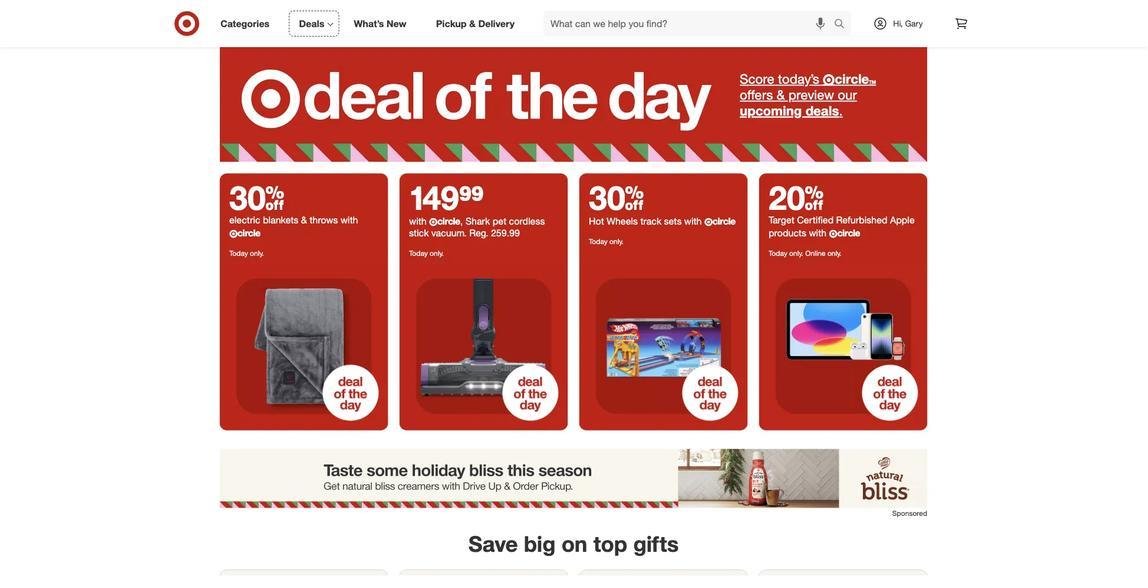 Task type: locate. For each thing, give the bounding box(es) containing it.
blankets
[[263, 214, 298, 226]]

,
[[460, 216, 463, 227]]

1 vertical spatial advertisement region
[[220, 449, 928, 508]]

, shark pet cordless stick vacuum. reg. 259.99
[[409, 216, 545, 239]]

today only.
[[589, 237, 624, 246], [229, 249, 264, 257], [409, 249, 444, 257]]

with right throws
[[341, 214, 358, 226]]

what's
[[354, 18, 384, 29]]

deals
[[806, 103, 839, 119]]

only. for target certified refurbished apple products with
[[790, 249, 804, 257]]

1 horizontal spatial today only.
[[409, 249, 444, 257]]

1 horizontal spatial &
[[469, 18, 476, 29]]

0 vertical spatial advertisement region
[[220, 0, 928, 34]]

only. down the vacuum.
[[430, 249, 444, 257]]

circle down electric
[[238, 227, 260, 239]]

today only. for with
[[409, 249, 444, 257]]

2 advertisement region from the top
[[220, 449, 928, 508]]

with down certified
[[809, 227, 827, 239]]

only. right online
[[828, 249, 842, 257]]

only.
[[610, 237, 624, 246], [250, 249, 264, 257], [430, 249, 444, 257], [790, 249, 804, 257], [828, 249, 842, 257]]

today down hot
[[589, 237, 608, 246]]

1 vertical spatial &
[[777, 87, 785, 103]]

today
[[589, 237, 608, 246], [229, 249, 248, 257], [409, 249, 428, 257], [769, 249, 788, 257]]

advertisement region
[[220, 0, 928, 34], [220, 449, 928, 508]]

1 30 from the left
[[229, 177, 284, 217]]

pickup
[[436, 18, 467, 29]]

target certified refurbished apple products with
[[769, 214, 915, 239]]

2 30 from the left
[[589, 177, 644, 217]]

circle up the vacuum.
[[437, 216, 460, 227]]

99
[[459, 177, 484, 217]]

gary
[[905, 18, 923, 29]]

.
[[839, 103, 843, 119]]

shark
[[466, 216, 490, 227]]

30 inside '30 electric blankets & throws with circle'
[[229, 177, 284, 217]]

only. down wheels at the top right of the page
[[610, 237, 624, 246]]

save
[[469, 530, 518, 557]]

circle down the refurbished
[[838, 227, 860, 239]]

categories
[[221, 18, 270, 29]]

only. down electric
[[250, 249, 264, 257]]

& right pickup on the left of the page
[[469, 18, 476, 29]]

on
[[562, 530, 588, 557]]

2 vertical spatial &
[[301, 214, 307, 226]]

with
[[341, 214, 358, 226], [409, 216, 429, 227], [684, 216, 702, 227], [809, 227, 827, 239]]

electric
[[229, 214, 260, 226]]

0 horizontal spatial 30
[[229, 177, 284, 217]]

circle for with
[[437, 216, 460, 227]]

& inside score today's ◎ circle tm offers & preview our upcoming deals .
[[777, 87, 785, 103]]

our
[[838, 87, 857, 103]]

cordless
[[509, 216, 545, 227]]

30
[[229, 177, 284, 217], [589, 177, 644, 217]]

259.99
[[491, 227, 520, 239]]

hi,
[[893, 18, 903, 29]]

target deal of the day image for hot wheels track sets with
[[580, 262, 748, 430]]

circle right sets in the top of the page
[[713, 216, 736, 227]]

only. for electric blankets & throws with
[[250, 249, 264, 257]]

what's new link
[[344, 11, 421, 37]]

search button
[[829, 11, 857, 39]]

today down electric
[[229, 249, 248, 257]]

target
[[769, 214, 795, 226]]

with inside '30 electric blankets & throws with circle'
[[341, 214, 358, 226]]

new
[[387, 18, 407, 29]]

deals
[[299, 18, 324, 29]]

circle up .
[[835, 71, 869, 87]]

2 horizontal spatial today only.
[[589, 237, 624, 246]]

only. for hot wheels track sets with
[[610, 237, 624, 246]]

0 horizontal spatial &
[[301, 214, 307, 226]]

30 electric blankets & throws with circle
[[229, 177, 358, 239]]

today for hot wheels track sets with
[[589, 237, 608, 246]]

today down products
[[769, 249, 788, 257]]

pet
[[493, 216, 507, 227]]

target deal of the day image for target certified refurbished apple products with
[[759, 262, 928, 430]]

today down stick
[[409, 249, 428, 257]]

1 horizontal spatial 30
[[589, 177, 644, 217]]

delivery
[[478, 18, 515, 29]]

circle
[[835, 71, 869, 87], [437, 216, 460, 227], [713, 216, 736, 227], [238, 227, 260, 239], [838, 227, 860, 239]]

today only. down electric
[[229, 249, 264, 257]]

with inside target certified refurbished apple products with
[[809, 227, 827, 239]]

today only. online only.
[[769, 249, 842, 257]]

gifts
[[634, 530, 679, 557]]

& left throws
[[301, 214, 307, 226]]

refurbished
[[836, 214, 888, 226]]

only. left online
[[790, 249, 804, 257]]

30 for 30 electric blankets & throws with circle
[[229, 177, 284, 217]]

offers
[[740, 87, 773, 103]]

2 horizontal spatial &
[[777, 87, 785, 103]]

target deal of the day image
[[220, 47, 928, 162], [220, 262, 388, 430], [400, 262, 568, 430], [580, 262, 748, 430], [759, 262, 928, 430]]

today only. down hot
[[589, 237, 624, 246]]

with up stick
[[409, 216, 429, 227]]

& right offers
[[777, 87, 785, 103]]

&
[[469, 18, 476, 29], [777, 87, 785, 103], [301, 214, 307, 226]]

0 horizontal spatial today only.
[[229, 249, 264, 257]]

today only. down stick
[[409, 249, 444, 257]]

search
[[829, 19, 857, 30]]

0 vertical spatial &
[[469, 18, 476, 29]]

hot wheels track sets with
[[589, 216, 705, 227]]

circle for hot wheels track sets with
[[713, 216, 736, 227]]

save big on top gifts
[[469, 530, 679, 557]]



Task type: describe. For each thing, give the bounding box(es) containing it.
hot
[[589, 216, 604, 227]]

upcoming
[[740, 103, 802, 119]]

today for target certified refurbished apple products with
[[769, 249, 788, 257]]

only. for with
[[430, 249, 444, 257]]

score
[[740, 71, 775, 87]]

deals link
[[289, 11, 339, 37]]

today's
[[778, 71, 820, 87]]

certified
[[797, 214, 834, 226]]

today only. for electric blankets & throws with
[[229, 249, 264, 257]]

online
[[806, 249, 826, 257]]

What can we help you find? suggestions appear below search field
[[544, 11, 837, 37]]

preview
[[789, 87, 834, 103]]

tm
[[869, 79, 876, 85]]

sets
[[664, 216, 682, 227]]

circle inside score today's ◎ circle tm offers & preview our upcoming deals .
[[835, 71, 869, 87]]

what's new
[[354, 18, 407, 29]]

◎
[[823, 73, 835, 86]]

reg.
[[469, 227, 489, 239]]

149
[[409, 177, 459, 217]]

big
[[524, 530, 556, 557]]

wheels
[[607, 216, 638, 227]]

score today's ◎ circle tm offers & preview our upcoming deals .
[[740, 71, 876, 119]]

today only. for hot wheels track sets with
[[589, 237, 624, 246]]

target deal of the day image for electric blankets & throws with
[[220, 262, 388, 430]]

categories link
[[211, 11, 284, 37]]

today for with
[[409, 249, 428, 257]]

today for electric blankets & throws with
[[229, 249, 248, 257]]

circle inside '30 electric blankets & throws with circle'
[[238, 227, 260, 239]]

hi, gary
[[893, 18, 923, 29]]

with right sets in the top of the page
[[684, 216, 702, 227]]

stick
[[409, 227, 429, 239]]

30 for 30
[[589, 177, 644, 217]]

target deal of the day image for with
[[400, 262, 568, 430]]

track
[[641, 216, 662, 227]]

149 99
[[409, 177, 484, 217]]

throws
[[310, 214, 338, 226]]

pickup & delivery link
[[426, 11, 530, 37]]

pickup & delivery
[[436, 18, 515, 29]]

vacuum.
[[432, 227, 467, 239]]

circle for target certified refurbished apple products with
[[838, 227, 860, 239]]

products
[[769, 227, 807, 239]]

sponsored
[[893, 509, 928, 517]]

apple
[[890, 214, 915, 226]]

1 advertisement region from the top
[[220, 0, 928, 34]]

& inside '30 electric blankets & throws with circle'
[[301, 214, 307, 226]]

top
[[594, 530, 628, 557]]

20
[[769, 177, 824, 217]]



Task type: vqa. For each thing, say whether or not it's contained in the screenshot.


